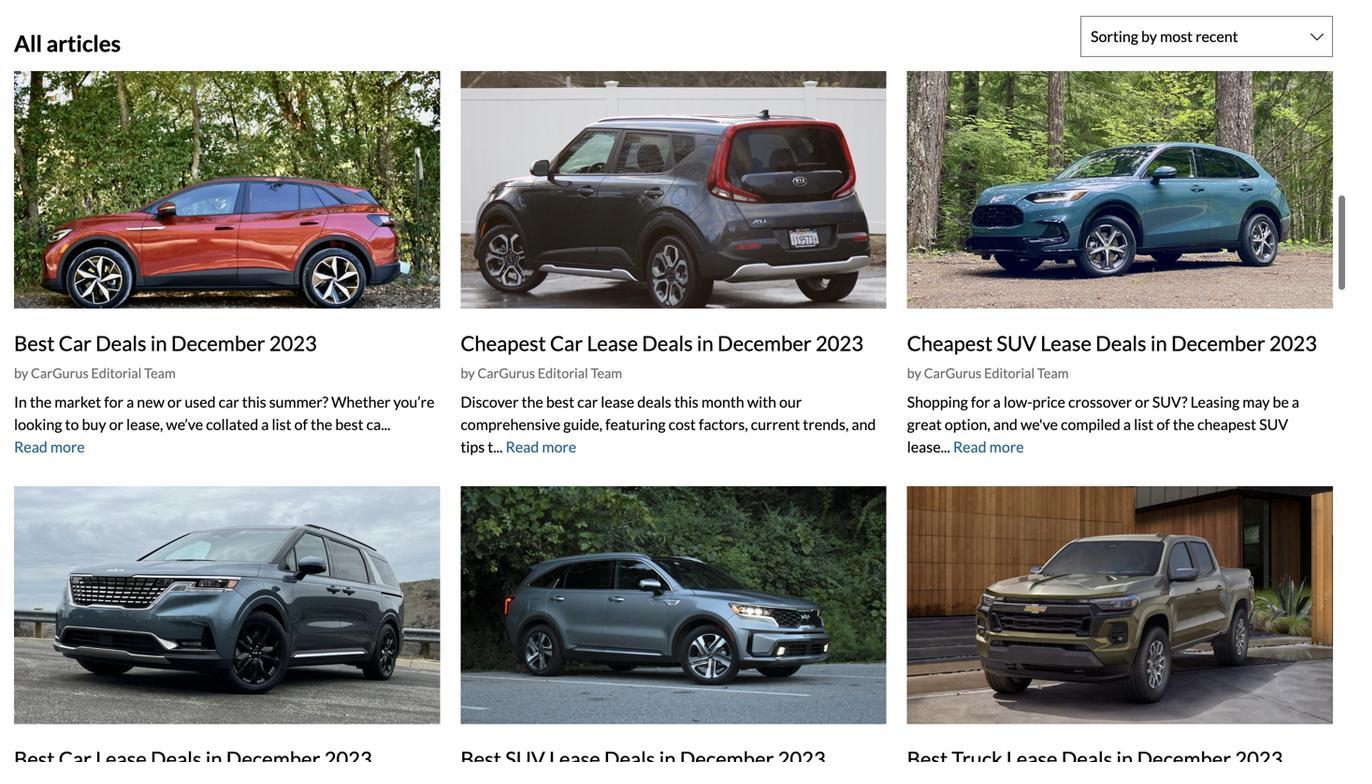 Task type: describe. For each thing, give the bounding box(es) containing it.
december for cheapest suv lease deals in december 2023
[[1171, 331, 1265, 356]]

cheapest suv lease deals in december 2023 link
[[907, 331, 1317, 356]]

read more link for cheapest suv lease deals in december 2023
[[953, 438, 1024, 456]]

team for best car deals in december 2023
[[144, 365, 176, 381]]

factors,
[[699, 415, 748, 434]]

read more for suv
[[953, 438, 1024, 456]]

market
[[54, 393, 101, 411]]

car inside in the market for a new or used car this summer? whether you're looking to buy or lease, we've collated a list of the best ca... read more
[[219, 393, 239, 411]]

best inside in the market for a new or used car this summer? whether you're looking to buy or lease, we've collated a list of the best ca... read more
[[335, 415, 363, 434]]

great
[[907, 415, 942, 434]]

low-
[[1004, 393, 1032, 411]]

of inside in the market for a new or used car this summer? whether you're looking to buy or lease, we've collated a list of the best ca... read more
[[294, 415, 308, 434]]

cargurus for cheapest suv lease deals in december 2023
[[924, 365, 982, 381]]

with
[[747, 393, 776, 411]]

a right be
[[1292, 393, 1299, 411]]

a left new
[[126, 393, 134, 411]]

the right the in
[[30, 393, 52, 411]]

by for best car deals in december 2023
[[14, 365, 28, 381]]

more for cheapest suv lease deals in december 2023
[[989, 438, 1024, 456]]

in the market for a new or used car this summer? whether you're looking to buy or lease, we've collated a list of the best ca... read more
[[14, 393, 435, 456]]

guide,
[[563, 415, 602, 434]]

lease...
[[907, 438, 950, 456]]

option,
[[945, 415, 990, 434]]

may
[[1242, 393, 1270, 411]]

best
[[14, 331, 55, 356]]

featuring
[[605, 415, 666, 434]]

cargurus for best car deals in december 2023
[[31, 365, 89, 381]]

read more for car
[[506, 438, 576, 456]]

list inside shopping for a low-price crossover or suv? leasing may be a great option, and we've compiled a list of the cheapest suv lease...
[[1134, 415, 1154, 434]]

ca...
[[366, 415, 390, 434]]

chevron down image
[[1311, 29, 1324, 44]]

trends,
[[803, 415, 849, 434]]

articles
[[46, 30, 121, 57]]

comprehensive
[[461, 415, 560, 434]]

month
[[701, 393, 744, 411]]

for inside shopping for a low-price crossover or suv? leasing may be a great option, and we've compiled a list of the cheapest suv lease...
[[971, 393, 990, 411]]

cheapest car lease deals in december 2023 image
[[461, 71, 886, 309]]

2023 for cheapest suv lease deals in december 2023
[[1269, 331, 1317, 356]]

this inside in the market for a new or used car this summer? whether you're looking to buy or lease, we've collated a list of the best ca... read more
[[242, 393, 266, 411]]

0 horizontal spatial suv
[[997, 331, 1036, 356]]

team for cheapest car lease deals in december 2023
[[591, 365, 622, 381]]

best car deals in december 2023 image
[[14, 71, 440, 309]]

this inside discover the best car lease deals this month with our comprehensive guide, featuring cost factors, current trends, and tips t...
[[674, 393, 699, 411]]

suv inside shopping for a low-price crossover or suv? leasing may be a great option, and we've compiled a list of the cheapest suv lease...
[[1259, 415, 1288, 434]]

be
[[1273, 393, 1289, 411]]

by for cheapest suv lease deals in december 2023
[[907, 365, 921, 381]]

a right the collated
[[261, 415, 269, 434]]

list inside in the market for a new or used car this summer? whether you're looking to buy or lease, we've collated a list of the best ca... read more
[[272, 415, 291, 434]]

the down summer?
[[311, 415, 332, 434]]

1 december from the left
[[171, 331, 265, 356]]

lease,
[[126, 415, 163, 434]]

best suv lease deals in december 2023 image
[[461, 487, 886, 724]]

read more link for best car deals in december 2023
[[14, 438, 85, 456]]

summer?
[[269, 393, 328, 411]]

1 deals from the left
[[96, 331, 146, 356]]

read for cheapest suv lease deals in december 2023
[[953, 438, 987, 456]]

in for cheapest suv lease deals in december 2023
[[1150, 331, 1167, 356]]

suv?
[[1152, 393, 1188, 411]]

editorial for best car deals in december 2023
[[91, 365, 142, 381]]

in for cheapest car lease deals in december 2023
[[697, 331, 714, 356]]

crossover
[[1068, 393, 1132, 411]]

cheapest suv lease deals in december 2023 image
[[907, 71, 1333, 309]]

used
[[185, 393, 216, 411]]

the inside discover the best car lease deals this month with our comprehensive guide, featuring cost factors, current trends, and tips t...
[[521, 393, 543, 411]]

more for cheapest car lease deals in december 2023
[[542, 438, 576, 456]]

read for cheapest car lease deals in december 2023
[[506, 438, 539, 456]]

team for cheapest suv lease deals in december 2023
[[1037, 365, 1069, 381]]

december for cheapest car lease deals in december 2023
[[717, 331, 812, 356]]

a left low-
[[993, 393, 1001, 411]]

whether
[[331, 393, 390, 411]]



Task type: vqa. For each thing, say whether or not it's contained in the screenshot.
change
no



Task type: locate. For each thing, give the bounding box(es) containing it.
shopping
[[907, 393, 968, 411]]

2 horizontal spatial deals
[[1096, 331, 1146, 356]]

1 horizontal spatial more
[[542, 438, 576, 456]]

best up guide,
[[546, 393, 574, 411]]

2 this from the left
[[674, 393, 699, 411]]

cheapest up the discover
[[461, 331, 546, 356]]

3 by cargurus editorial team from the left
[[907, 365, 1069, 381]]

2 list from the left
[[1134, 415, 1154, 434]]

of down suv?
[[1156, 415, 1170, 434]]

our
[[779, 393, 802, 411]]

2 horizontal spatial december
[[1171, 331, 1265, 356]]

1 horizontal spatial suv
[[1259, 415, 1288, 434]]

0 horizontal spatial best
[[335, 415, 363, 434]]

2 horizontal spatial editorial
[[984, 365, 1035, 381]]

discover
[[461, 393, 519, 411]]

best
[[546, 393, 574, 411], [335, 415, 363, 434]]

2 lease from the left
[[1040, 331, 1092, 356]]

2023 up summer?
[[269, 331, 317, 356]]

best car deals in december 2023 link
[[14, 331, 317, 356]]

2 horizontal spatial or
[[1135, 393, 1149, 411]]

deals for cheapest suv lease deals in december 2023
[[1096, 331, 1146, 356]]

1 horizontal spatial read more link
[[506, 438, 576, 456]]

cheapest car lease deals in december 2023
[[461, 331, 863, 356]]

1 horizontal spatial of
[[1156, 415, 1170, 434]]

in up month
[[697, 331, 714, 356]]

2 horizontal spatial read more link
[[953, 438, 1024, 456]]

1 horizontal spatial editorial
[[538, 365, 588, 381]]

car
[[219, 393, 239, 411], [577, 393, 598, 411]]

by cargurus editorial team for cheapest car lease deals in december 2023
[[461, 365, 622, 381]]

or right new
[[167, 393, 182, 411]]

2023 up trends,
[[816, 331, 863, 356]]

or left suv?
[[1135, 393, 1149, 411]]

0 horizontal spatial or
[[109, 415, 123, 434]]

cheapest for cheapest suv lease deals in december 2023
[[907, 331, 993, 356]]

december
[[171, 331, 265, 356], [717, 331, 812, 356], [1171, 331, 1265, 356]]

2 horizontal spatial by
[[907, 365, 921, 381]]

cargurus up market
[[31, 365, 89, 381]]

by
[[14, 365, 28, 381], [461, 365, 475, 381], [907, 365, 921, 381]]

you're
[[393, 393, 435, 411]]

list
[[272, 415, 291, 434], [1134, 415, 1154, 434]]

cargurus up shopping
[[924, 365, 982, 381]]

1 list from the left
[[272, 415, 291, 434]]

cheapest for cheapest car lease deals in december 2023
[[461, 331, 546, 356]]

1 of from the left
[[294, 415, 308, 434]]

cargurus
[[31, 365, 89, 381], [477, 365, 535, 381], [924, 365, 982, 381]]

discover the best car lease deals this month with our comprehensive guide, featuring cost factors, current trends, and tips t...
[[461, 393, 876, 456]]

for up option,
[[971, 393, 990, 411]]

0 horizontal spatial in
[[150, 331, 167, 356]]

lease up price
[[1040, 331, 1092, 356]]

or right buy
[[109, 415, 123, 434]]

all articles
[[14, 30, 121, 57]]

lease for car
[[587, 331, 638, 356]]

for inside in the market for a new or used car this summer? whether you're looking to buy or lease, we've collated a list of the best ca... read more
[[104, 393, 123, 411]]

editorial for cheapest car lease deals in december 2023
[[538, 365, 588, 381]]

by for cheapest car lease deals in december 2023
[[461, 365, 475, 381]]

1 cargurus from the left
[[31, 365, 89, 381]]

deals
[[96, 331, 146, 356], [642, 331, 693, 356], [1096, 331, 1146, 356]]

cheapest suv lease deals in december 2023
[[907, 331, 1317, 356]]

read more link down looking
[[14, 438, 85, 456]]

and
[[852, 415, 876, 434], [993, 415, 1018, 434]]

read more link down comprehensive
[[506, 438, 576, 456]]

2 horizontal spatial more
[[989, 438, 1024, 456]]

1 horizontal spatial by
[[461, 365, 475, 381]]

3 cargurus from the left
[[924, 365, 982, 381]]

2 editorial from the left
[[538, 365, 588, 381]]

by cargurus editorial team up the discover
[[461, 365, 622, 381]]

2 team from the left
[[591, 365, 622, 381]]

and right trends,
[[852, 415, 876, 434]]

1 vertical spatial best
[[335, 415, 363, 434]]

in up suv?
[[1150, 331, 1167, 356]]

cargurus up the discover
[[477, 365, 535, 381]]

read inside in the market for a new or used car this summer? whether you're looking to buy or lease, we've collated a list of the best ca... read more
[[14, 438, 47, 456]]

1 vertical spatial suv
[[1259, 415, 1288, 434]]

we've
[[1021, 415, 1058, 434]]

list down suv?
[[1134, 415, 1154, 434]]

more down to
[[50, 438, 85, 456]]

0 horizontal spatial lease
[[587, 331, 638, 356]]

lease
[[587, 331, 638, 356], [1040, 331, 1092, 356]]

all
[[14, 30, 42, 57]]

1 horizontal spatial december
[[717, 331, 812, 356]]

3 in from the left
[[1150, 331, 1167, 356]]

best inside discover the best car lease deals this month with our comprehensive guide, featuring cost factors, current trends, and tips t...
[[546, 393, 574, 411]]

3 team from the left
[[1037, 365, 1069, 381]]

1 horizontal spatial list
[[1134, 415, 1154, 434]]

2 car from the left
[[577, 393, 598, 411]]

tips
[[461, 438, 485, 456]]

1 horizontal spatial car
[[550, 331, 583, 356]]

car up guide,
[[550, 331, 583, 356]]

1 horizontal spatial cheapest
[[907, 331, 993, 356]]

0 horizontal spatial december
[[171, 331, 265, 356]]

team up new
[[144, 365, 176, 381]]

we've
[[166, 415, 203, 434]]

0 horizontal spatial team
[[144, 365, 176, 381]]

3 read more link from the left
[[953, 438, 1024, 456]]

cargurus for cheapest car lease deals in december 2023
[[477, 365, 535, 381]]

1 2023 from the left
[[269, 331, 317, 356]]

2 read more link from the left
[[506, 438, 576, 456]]

by up shopping
[[907, 365, 921, 381]]

this
[[242, 393, 266, 411], [674, 393, 699, 411]]

the inside shopping for a low-price crossover or suv? leasing may be a great option, and we've compiled a list of the cheapest suv lease...
[[1173, 415, 1195, 434]]

0 horizontal spatial by cargurus editorial team
[[14, 365, 176, 381]]

car right best
[[59, 331, 92, 356]]

read more link for cheapest car lease deals in december 2023
[[506, 438, 576, 456]]

car inside discover the best car lease deals this month with our comprehensive guide, featuring cost factors, current trends, and tips t...
[[577, 393, 598, 411]]

read down option,
[[953, 438, 987, 456]]

deals up crossover
[[1096, 331, 1146, 356]]

2 in from the left
[[697, 331, 714, 356]]

1 horizontal spatial team
[[591, 365, 622, 381]]

0 horizontal spatial editorial
[[91, 365, 142, 381]]

2 more from the left
[[542, 438, 576, 456]]

and down low-
[[993, 415, 1018, 434]]

december up with
[[717, 331, 812, 356]]

this up cost
[[674, 393, 699, 411]]

shopping for a low-price crossover or suv? leasing may be a great option, and we've compiled a list of the cheapest suv lease...
[[907, 393, 1299, 456]]

by up the in
[[14, 365, 28, 381]]

and inside discover the best car lease deals this month with our comprehensive guide, featuring cost factors, current trends, and tips t...
[[852, 415, 876, 434]]

2 read more from the left
[[953, 438, 1024, 456]]

compiled
[[1061, 415, 1121, 434]]

team up price
[[1037, 365, 1069, 381]]

2 horizontal spatial read
[[953, 438, 987, 456]]

car
[[59, 331, 92, 356], [550, 331, 583, 356]]

3 deals from the left
[[1096, 331, 1146, 356]]

or for crossover
[[1135, 393, 1149, 411]]

2 for from the left
[[971, 393, 990, 411]]

3 by from the left
[[907, 365, 921, 381]]

new
[[137, 393, 164, 411]]

2023 up be
[[1269, 331, 1317, 356]]

or for new
[[167, 393, 182, 411]]

car up guide,
[[577, 393, 598, 411]]

1 horizontal spatial cargurus
[[477, 365, 535, 381]]

more down guide,
[[542, 438, 576, 456]]

more
[[50, 438, 85, 456], [542, 438, 576, 456], [989, 438, 1024, 456]]

0 horizontal spatial read more link
[[14, 438, 85, 456]]

0 horizontal spatial by
[[14, 365, 28, 381]]

2 horizontal spatial team
[[1037, 365, 1069, 381]]

1 lease from the left
[[587, 331, 638, 356]]

editorial up low-
[[984, 365, 1035, 381]]

deals up deals
[[642, 331, 693, 356]]

2 cheapest from the left
[[907, 331, 993, 356]]

1 horizontal spatial deals
[[642, 331, 693, 356]]

1 horizontal spatial best
[[546, 393, 574, 411]]

2 horizontal spatial 2023
[[1269, 331, 1317, 356]]

1 by from the left
[[14, 365, 28, 381]]

0 horizontal spatial cheapest
[[461, 331, 546, 356]]

t...
[[488, 438, 503, 456]]

0 horizontal spatial cargurus
[[31, 365, 89, 381]]

suv down be
[[1259, 415, 1288, 434]]

0 horizontal spatial read more
[[506, 438, 576, 456]]

2 horizontal spatial by cargurus editorial team
[[907, 365, 1069, 381]]

collated
[[206, 415, 258, 434]]

1 editorial from the left
[[91, 365, 142, 381]]

by cargurus editorial team up market
[[14, 365, 176, 381]]

by cargurus editorial team for best car deals in december 2023
[[14, 365, 176, 381]]

more down the "we've"
[[989, 438, 1024, 456]]

2 of from the left
[[1156, 415, 1170, 434]]

a
[[126, 393, 134, 411], [993, 393, 1001, 411], [1292, 393, 1299, 411], [261, 415, 269, 434], [1123, 415, 1131, 434]]

leasing
[[1190, 393, 1240, 411]]

1 horizontal spatial for
[[971, 393, 990, 411]]

0 horizontal spatial 2023
[[269, 331, 317, 356]]

the down suv?
[[1173, 415, 1195, 434]]

1 horizontal spatial 2023
[[816, 331, 863, 356]]

deals
[[637, 393, 671, 411]]

0 vertical spatial best
[[546, 393, 574, 411]]

price
[[1032, 393, 1065, 411]]

read more link
[[14, 438, 85, 456], [506, 438, 576, 456], [953, 438, 1024, 456]]

2 2023 from the left
[[816, 331, 863, 356]]

0 horizontal spatial this
[[242, 393, 266, 411]]

lease for suv
[[1040, 331, 1092, 356]]

car up the collated
[[219, 393, 239, 411]]

suv up low-
[[997, 331, 1036, 356]]

1 car from the left
[[219, 393, 239, 411]]

to
[[65, 415, 79, 434]]

editorial for cheapest suv lease deals in december 2023
[[984, 365, 1035, 381]]

the up comprehensive
[[521, 393, 543, 411]]

car for best
[[59, 331, 92, 356]]

in
[[14, 393, 27, 411]]

editorial up new
[[91, 365, 142, 381]]

best car deals in december 2023
[[14, 331, 317, 356]]

2 read from the left
[[506, 438, 539, 456]]

3 2023 from the left
[[1269, 331, 1317, 356]]

read down looking
[[14, 438, 47, 456]]

current
[[751, 415, 800, 434]]

0 horizontal spatial of
[[294, 415, 308, 434]]

team
[[144, 365, 176, 381], [591, 365, 622, 381], [1037, 365, 1069, 381]]

deals for cheapest car lease deals in december 2023
[[642, 331, 693, 356]]

0 horizontal spatial read
[[14, 438, 47, 456]]

1 horizontal spatial in
[[697, 331, 714, 356]]

0 horizontal spatial and
[[852, 415, 876, 434]]

1 cheapest from the left
[[461, 331, 546, 356]]

cost
[[668, 415, 696, 434]]

1 horizontal spatial and
[[993, 415, 1018, 434]]

2 horizontal spatial in
[[1150, 331, 1167, 356]]

1 read more link from the left
[[14, 438, 85, 456]]

2 by from the left
[[461, 365, 475, 381]]

1 more from the left
[[50, 438, 85, 456]]

0 horizontal spatial car
[[59, 331, 92, 356]]

team up lease
[[591, 365, 622, 381]]

2023
[[269, 331, 317, 356], [816, 331, 863, 356], [1269, 331, 1317, 356]]

car for cheapest
[[550, 331, 583, 356]]

2 and from the left
[[993, 415, 1018, 434]]

2023 for cheapest car lease deals in december 2023
[[816, 331, 863, 356]]

by cargurus editorial team up low-
[[907, 365, 1069, 381]]

1 horizontal spatial or
[[167, 393, 182, 411]]

this up the collated
[[242, 393, 266, 411]]

1 horizontal spatial by cargurus editorial team
[[461, 365, 622, 381]]

cheapest
[[461, 331, 546, 356], [907, 331, 993, 356]]

lease
[[601, 393, 634, 411]]

more inside in the market for a new or used car this summer? whether you're looking to buy or lease, we've collated a list of the best ca... read more
[[50, 438, 85, 456]]

the
[[30, 393, 52, 411], [521, 393, 543, 411], [311, 415, 332, 434], [1173, 415, 1195, 434]]

0 horizontal spatial deals
[[96, 331, 146, 356]]

lease up lease
[[587, 331, 638, 356]]

read more down comprehensive
[[506, 438, 576, 456]]

best down whether
[[335, 415, 363, 434]]

1 team from the left
[[144, 365, 176, 381]]

1 horizontal spatial car
[[577, 393, 598, 411]]

best truck lease deals in december 2023 image
[[907, 487, 1333, 724]]

or
[[167, 393, 182, 411], [1135, 393, 1149, 411], [109, 415, 123, 434]]

1 read from the left
[[14, 438, 47, 456]]

editorial
[[91, 365, 142, 381], [538, 365, 588, 381], [984, 365, 1035, 381]]

by cargurus editorial team
[[14, 365, 176, 381], [461, 365, 622, 381], [907, 365, 1069, 381]]

a down crossover
[[1123, 415, 1131, 434]]

1 horizontal spatial read more
[[953, 438, 1024, 456]]

1 read more from the left
[[506, 438, 576, 456]]

3 more from the left
[[989, 438, 1024, 456]]

cheapest car lease deals in december 2023 link
[[461, 331, 863, 356]]

for
[[104, 393, 123, 411], [971, 393, 990, 411]]

1 horizontal spatial read
[[506, 438, 539, 456]]

2 car from the left
[[550, 331, 583, 356]]

0 horizontal spatial more
[[50, 438, 85, 456]]

deals up new
[[96, 331, 146, 356]]

read more link down option,
[[953, 438, 1024, 456]]

2 deals from the left
[[642, 331, 693, 356]]

1 horizontal spatial lease
[[1040, 331, 1092, 356]]

buy
[[82, 415, 106, 434]]

suv
[[997, 331, 1036, 356], [1259, 415, 1288, 434]]

1 in from the left
[[150, 331, 167, 356]]

or inside shopping for a low-price crossover or suv? leasing may be a great option, and we've compiled a list of the cheapest suv lease...
[[1135, 393, 1149, 411]]

1 car from the left
[[59, 331, 92, 356]]

looking
[[14, 415, 62, 434]]

read more
[[506, 438, 576, 456], [953, 438, 1024, 456]]

in up new
[[150, 331, 167, 356]]

editorial up guide,
[[538, 365, 588, 381]]

by up the discover
[[461, 365, 475, 381]]

0 horizontal spatial car
[[219, 393, 239, 411]]

cheapest
[[1197, 415, 1256, 434]]

december up leasing on the bottom right
[[1171, 331, 1265, 356]]

3 read from the left
[[953, 438, 987, 456]]

read down comprehensive
[[506, 438, 539, 456]]

for up buy
[[104, 393, 123, 411]]

3 december from the left
[[1171, 331, 1265, 356]]

and inside shopping for a low-price crossover or suv? leasing may be a great option, and we've compiled a list of the cheapest suv lease...
[[993, 415, 1018, 434]]

of down summer?
[[294, 415, 308, 434]]

by cargurus editorial team for cheapest suv lease deals in december 2023
[[907, 365, 1069, 381]]

2 cargurus from the left
[[477, 365, 535, 381]]

0 horizontal spatial list
[[272, 415, 291, 434]]

2 horizontal spatial cargurus
[[924, 365, 982, 381]]

list down summer?
[[272, 415, 291, 434]]

3 editorial from the left
[[984, 365, 1035, 381]]

0 horizontal spatial for
[[104, 393, 123, 411]]

read more down option,
[[953, 438, 1024, 456]]

2 december from the left
[[717, 331, 812, 356]]

in
[[150, 331, 167, 356], [697, 331, 714, 356], [1150, 331, 1167, 356]]

of inside shopping for a low-price crossover or suv? leasing may be a great option, and we've compiled a list of the cheapest suv lease...
[[1156, 415, 1170, 434]]

1 by cargurus editorial team from the left
[[14, 365, 176, 381]]

cheapest up shopping
[[907, 331, 993, 356]]

2 by cargurus editorial team from the left
[[461, 365, 622, 381]]

1 horizontal spatial this
[[674, 393, 699, 411]]

1 this from the left
[[242, 393, 266, 411]]

0 vertical spatial suv
[[997, 331, 1036, 356]]

december up used
[[171, 331, 265, 356]]

best car lease deals in december 2023 image
[[14, 487, 440, 724]]

1 for from the left
[[104, 393, 123, 411]]

read
[[14, 438, 47, 456], [506, 438, 539, 456], [953, 438, 987, 456]]

1 and from the left
[[852, 415, 876, 434]]

of
[[294, 415, 308, 434], [1156, 415, 1170, 434]]



